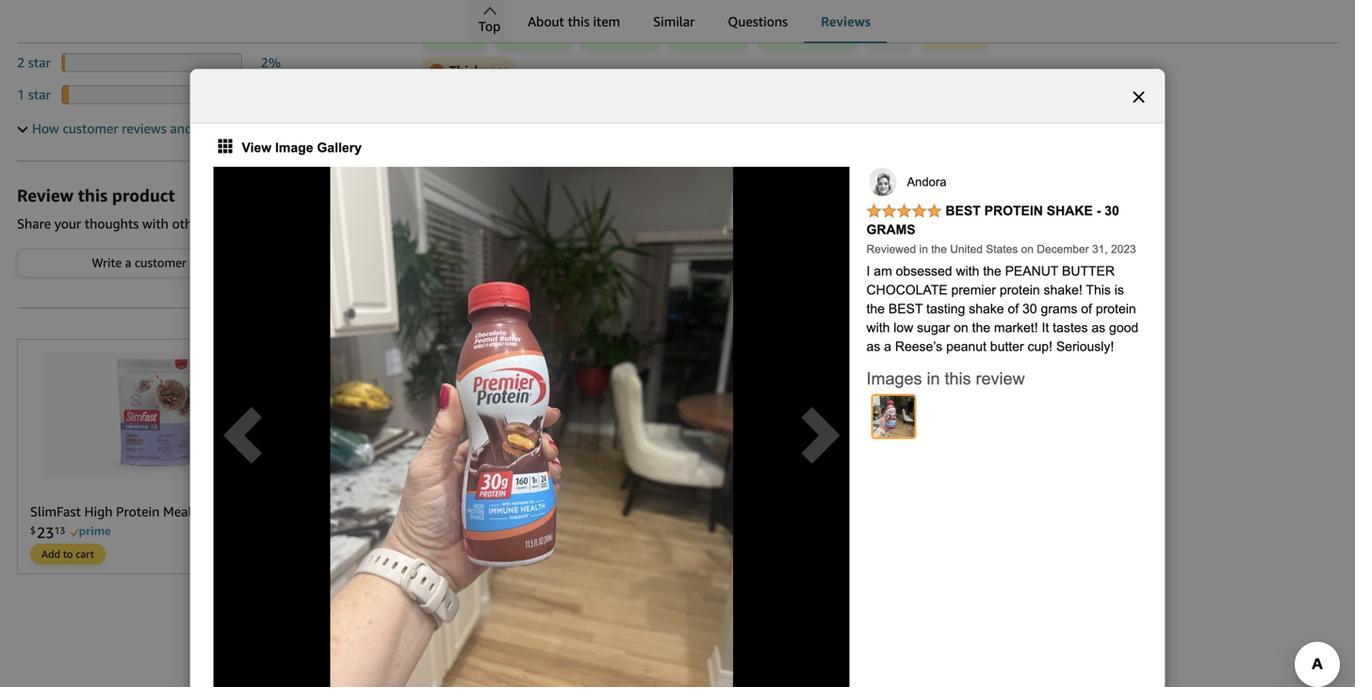 Task type: locate. For each thing, give the bounding box(es) containing it.
1 star link
[[17, 87, 51, 102]]

as up the images
[[867, 339, 881, 354]]

1 vertical spatial best
[[889, 302, 923, 316]]

0 vertical spatial 2023
[[1111, 243, 1136, 255]]

progress bar
[[62, 53, 242, 72], [62, 85, 242, 104]]

0 vertical spatial star
[[28, 55, 51, 70]]

shake!
[[1044, 283, 1083, 297]]

the up premier
[[983, 264, 1002, 278]]

best
[[946, 204, 981, 218], [889, 302, 923, 316]]

value button
[[866, 21, 913, 50]]

1 horizontal spatial i
[[867, 264, 870, 278]]

protein up the october
[[642, 459, 688, 475]]

| image right shake
[[551, 499, 552, 512]]

1 vertical spatial i
[[841, 459, 845, 475]]

1 vertical spatial on
[[954, 320, 969, 335]]

ease
[[784, 27, 812, 44]]

this
[[568, 14, 590, 29], [78, 185, 108, 206], [945, 369, 971, 388]]

calories
[[695, 27, 743, 44]]

reviewed up the style:
[[422, 478, 479, 494]]

2023 down 'coffee-'
[[698, 478, 729, 494]]

1 vertical spatial as
[[867, 339, 881, 354]]

next image
[[1040, 209, 1051, 223]]

flavor name: cafe latte
[[560, 497, 704, 512]]

tastes
[[1053, 320, 1088, 335]]

2 star from the top
[[28, 87, 51, 102]]

1 vertical spatial 2023
[[698, 478, 729, 494]]

2023 right 31,
[[1111, 243, 1136, 255]]

0 horizontal spatial top
[[422, 379, 452, 400]]

2 horizontal spatial united
[[950, 243, 983, 255]]

0 vertical spatial progress bar
[[62, 53, 242, 72]]

images
[[867, 369, 922, 388]]

this left item
[[568, 14, 590, 29]]

0 vertical spatial top
[[478, 18, 501, 34]]

progress bar for 1 star
[[62, 85, 242, 104]]

1 horizontal spatial best
[[946, 204, 981, 218]]

from
[[521, 379, 560, 400]]

1 vertical spatial reviews
[[422, 116, 486, 137]]

review down the other
[[190, 256, 226, 270]]

this down peanut
[[945, 369, 971, 388]]

quality
[[609, 27, 653, 44]]

i left am
[[867, 264, 870, 278]]

progress bar for 2 star
[[62, 53, 242, 72]]

0 vertical spatial on
[[1021, 243, 1034, 255]]

0 horizontal spatial protein
[[1000, 283, 1040, 297]]

this for about
[[568, 14, 590, 29]]

style:
[[422, 497, 455, 512]]

0 vertical spatial this
[[568, 14, 590, 29]]

on inside "i am obsessed with the peanut butter chocolate premier protein shake! this is the best tasting shake of 30 grams of protein with low sugar on the market! it tastes as good as a reese's peanut butter cup! seriously!"
[[954, 320, 969, 335]]

0 horizontal spatial on
[[604, 478, 620, 494]]

reviews down thickness button
[[422, 116, 486, 137]]

of inside button
[[815, 27, 828, 44]]

taste
[[449, 27, 481, 44]]

0 vertical spatial best
[[946, 204, 981, 218]]

| image
[[551, 499, 552, 512], [905, 499, 906, 512]]

0 vertical spatial review
[[190, 256, 226, 270]]

star for 2 star
[[28, 55, 51, 70]]

united up high
[[595, 379, 649, 400]]

size:
[[723, 497, 750, 512]]

1 vertical spatial 30
[[1023, 302, 1037, 316]]

reviewed
[[867, 243, 916, 255], [422, 478, 479, 494]]

reviews left value
[[821, 14, 871, 29]]

as up seriously!
[[1092, 320, 1106, 335]]

united up shake
[[520, 478, 560, 494]]

of up market! on the right of page
[[1008, 302, 1019, 316]]

shake
[[506, 497, 542, 512]]

images in this review
[[867, 369, 1025, 388]]

review
[[190, 256, 226, 270], [976, 369, 1025, 388]]

protein
[[1000, 283, 1040, 297], [1096, 302, 1136, 316]]

low
[[894, 320, 914, 335]]

review for images in this review
[[976, 369, 1025, 388]]

2023
[[1111, 243, 1136, 255], [698, 478, 729, 494]]

0 horizontal spatial 2023
[[698, 478, 729, 494]]

coffee-
[[692, 459, 737, 475]]

with left low
[[867, 320, 890, 335]]

list
[[461, 153, 1355, 298]]

0 horizontal spatial this
[[78, 185, 108, 206]]

1 vertical spatial this
[[78, 185, 108, 206]]

the up obsessed
[[931, 243, 947, 255]]

this for review
[[78, 185, 108, 206]]

in up obsessed
[[920, 243, 928, 255]]

obsessed
[[896, 264, 953, 278]]

11.50
[[753, 497, 787, 512]]

oz
[[805, 497, 822, 512]]

of left use
[[815, 27, 828, 44]]

0 vertical spatial protein
[[523, 27, 567, 44]]

0 horizontal spatial best
[[889, 302, 923, 316]]

1 horizontal spatial 30
[[1105, 204, 1120, 218]]

petra
[[462, 431, 492, 445]]

0 horizontal spatial united
[[520, 478, 560, 494]]

previous image
[[434, 209, 445, 223]]

1 star from the top
[[28, 55, 51, 70]]

1 horizontal spatial as
[[1092, 320, 1106, 335]]

2 vertical spatial united
[[520, 478, 560, 494]]

0 horizontal spatial | image
[[551, 499, 552, 512]]

united up premier
[[950, 243, 983, 255]]

2 vertical spatial protein
[[459, 497, 502, 512]]

1 horizontal spatial 2023
[[1111, 243, 1136, 255]]

2 horizontal spatial on
[[1021, 243, 1034, 255]]

1 horizontal spatial a
[[884, 339, 892, 354]]

top up thickness
[[478, 18, 501, 34]]

1 horizontal spatial | image
[[905, 499, 906, 512]]

1 vertical spatial united
[[595, 379, 649, 400]]

0 horizontal spatial protein
[[459, 497, 502, 512]]

2 | image from the left
[[905, 499, 906, 512]]

a left reese's
[[884, 339, 892, 354]]

premier
[[952, 283, 996, 297]]

united inside best protein shake - 30 grams reviewed in the united states on december 31, 2023
[[950, 243, 983, 255]]

0 horizontal spatial review
[[190, 256, 226, 270]]

1 vertical spatial a
[[884, 339, 892, 354]]

1 vertical spatial review
[[976, 369, 1025, 388]]

protein right the style:
[[459, 497, 502, 512]]

1 horizontal spatial reviewed
[[867, 243, 916, 255]]

2
[[17, 55, 25, 70]]

| image right 12) on the right
[[905, 499, 906, 512]]

0 vertical spatial states
[[986, 243, 1018, 255]]

top for top
[[478, 18, 501, 34]]

0 vertical spatial reviews
[[821, 14, 871, 29]]

top left reviews
[[422, 379, 452, 400]]

1 horizontal spatial review
[[976, 369, 1025, 388]]

united
[[950, 243, 983, 255], [595, 379, 649, 400], [520, 478, 560, 494]]

star right 1
[[28, 87, 51, 102]]

protein left item
[[523, 27, 567, 44]]

thickness
[[449, 63, 508, 80]]

1 vertical spatial top
[[422, 379, 452, 400]]

top reviews from the united states
[[422, 379, 703, 400]]

0 vertical spatial a
[[125, 256, 131, 270]]

view image gallery link
[[214, 138, 1142, 167]]

1 horizontal spatial this
[[568, 14, 590, 29]]

1 horizontal spatial top
[[478, 18, 501, 34]]

see all photos
[[970, 117, 1054, 133]]

use
[[831, 27, 852, 44]]

0 vertical spatial i
[[867, 264, 870, 278]]

this up thoughts
[[78, 185, 108, 206]]

states up one of only two high protein coffee-flavored shakes i love! in the bottom of the page
[[654, 379, 703, 400]]

1 progress bar from the top
[[62, 53, 242, 72]]

1 vertical spatial progress bar
[[62, 85, 242, 104]]

1 vertical spatial protein
[[642, 459, 688, 475]]

the down one
[[497, 478, 517, 494]]

i left love!
[[841, 459, 845, 475]]

with
[[491, 116, 526, 137], [142, 216, 169, 231], [956, 264, 980, 278], [867, 320, 890, 335]]

in
[[920, 243, 928, 255], [927, 369, 940, 388], [482, 478, 493, 494]]

30 up market! on the right of page
[[1023, 302, 1037, 316]]

1 horizontal spatial on
[[954, 320, 969, 335]]

the right from
[[564, 379, 591, 400]]

0 vertical spatial 30
[[1105, 204, 1120, 218]]

2 vertical spatial states
[[564, 478, 601, 494]]

0 horizontal spatial i
[[841, 459, 845, 475]]

2 progress bar from the top
[[62, 85, 242, 104]]

2 horizontal spatial states
[[986, 243, 1018, 255]]

2 star link
[[17, 55, 51, 70]]

market!
[[994, 320, 1038, 335]]

a right write
[[125, 256, 131, 270]]

protein
[[523, 27, 567, 44], [642, 459, 688, 475], [459, 497, 502, 512]]

review down butter
[[976, 369, 1025, 388]]

in down reese's
[[927, 369, 940, 388]]

2 vertical spatial in
[[482, 478, 493, 494]]

ease of use button
[[757, 21, 858, 50]]

0 vertical spatial protein
[[1000, 283, 1040, 297]]

0 vertical spatial in
[[920, 243, 928, 255]]

0 vertical spatial united
[[950, 243, 983, 255]]

grams
[[867, 222, 916, 237]]

is
[[1115, 283, 1124, 297]]

1 vertical spatial star
[[28, 87, 51, 102]]

states
[[986, 243, 1018, 255], [654, 379, 703, 400], [564, 478, 601, 494]]

reviews with images
[[422, 116, 587, 137]]

images
[[531, 116, 587, 137]]

star right the 2
[[28, 55, 51, 70]]

best down chocolate
[[889, 302, 923, 316]]

reviewed down "grams"
[[867, 243, 916, 255]]

30 right the -
[[1105, 204, 1120, 218]]

two
[[582, 459, 606, 475]]

states up peanut
[[986, 243, 1018, 255]]

top
[[478, 18, 501, 34], [422, 379, 452, 400]]

states up flavor
[[564, 478, 601, 494]]

as
[[1092, 320, 1106, 335], [867, 339, 881, 354]]

flavored
[[737, 459, 790, 475]]

on
[[1021, 243, 1034, 255], [954, 320, 969, 335], [604, 478, 620, 494]]

taste button
[[422, 21, 488, 50]]

star for 1 star
[[28, 87, 51, 102]]

0 vertical spatial reviewed
[[867, 243, 916, 255]]

a
[[125, 256, 131, 270], [884, 339, 892, 354]]

in up style: protein shake
[[482, 478, 493, 494]]

protein down peanut
[[1000, 283, 1040, 297]]

1 vertical spatial in
[[927, 369, 940, 388]]

i inside "i am obsessed with the peanut butter chocolate premier protein shake! this is the best tasting shake of 30 grams of protein with low sugar on the market! it tastes as good as a reese's peanut butter cup! seriously!"
[[867, 264, 870, 278]]

vine voice link
[[492, 429, 568, 448]]

1 horizontal spatial protein
[[1096, 302, 1136, 316]]

about this item
[[528, 14, 620, 29]]

review this product
[[17, 185, 175, 206]]

see all photos link
[[970, 117, 1063, 133]]

view image gallery
[[242, 140, 362, 155]]

30
[[1105, 204, 1120, 218], [1023, 302, 1037, 316]]

0 horizontal spatial 30
[[1023, 302, 1037, 316]]

1 horizontal spatial reviews
[[821, 14, 871, 29]]

1 horizontal spatial states
[[654, 379, 703, 400]]

only
[[551, 459, 579, 475]]

calories button
[[667, 21, 749, 50]]

31,
[[1092, 243, 1108, 255]]

1 vertical spatial reviewed
[[422, 478, 479, 494]]

best down andora
[[946, 204, 981, 218]]

image
[[275, 140, 313, 155]]

protein down is
[[1096, 302, 1136, 316]]

1 horizontal spatial protein
[[523, 27, 567, 44]]

2 vertical spatial this
[[945, 369, 971, 388]]

0 horizontal spatial reviews
[[422, 116, 486, 137]]

30 inside "i am obsessed with the peanut butter chocolate premier protein shake! this is the best tasting shake of 30 grams of protein with low sugar on the market! it tastes as good as a reese's peanut butter cup! seriously!"
[[1023, 302, 1037, 316]]

love!
[[848, 459, 878, 475]]

flavor
[[560, 497, 597, 512]]



Task type: describe. For each thing, give the bounding box(es) containing it.
in for reviewed in the united states on october 22, 2023
[[482, 478, 493, 494]]

write a customer review
[[92, 256, 226, 270]]

1
[[17, 87, 25, 102]]

petra link
[[422, 422, 492, 454]]

peanut
[[946, 339, 987, 354]]

share your thoughts with other customers
[[17, 216, 269, 231]]

butter
[[990, 339, 1024, 354]]

value
[[872, 27, 906, 44]]

cafe
[[642, 497, 669, 512]]

your
[[54, 216, 81, 231]]

0 horizontal spatial reviewed
[[422, 478, 479, 494]]

about
[[528, 14, 564, 29]]

with down product
[[142, 216, 169, 231]]

fl
[[791, 497, 802, 512]]

2%
[[261, 55, 281, 70]]

reese's
[[895, 339, 943, 354]]

protein inside button
[[523, 27, 567, 44]]

2 vertical spatial on
[[604, 478, 620, 494]]

andora
[[907, 175, 947, 189]]

write a customer review link
[[18, 249, 299, 277]]

peanut
[[1005, 264, 1059, 278]]

best inside "i am obsessed with the peanut butter chocolate premier protein shake! this is the best tasting shake of 30 grams of protein with low sugar on the market! it tastes as good as a reese's peanut butter cup! seriously!"
[[889, 302, 923, 316]]

seriously!
[[1056, 339, 1114, 354]]

a inside "i am obsessed with the peanut butter chocolate premier protein shake! this is the best tasting shake of 30 grams of protein with low sugar on the market! it tastes as good as a reese's peanut butter cup! seriously!"
[[884, 339, 892, 354]]

sugar
[[917, 320, 950, 335]]

| image
[[713, 499, 714, 512]]

best protein shake - 30 grams reviewed in the united states on december 31, 2023
[[867, 204, 1136, 255]]

smell
[[948, 27, 982, 44]]

states inside best protein shake - 30 grams reviewed in the united states on december 31, 2023
[[986, 243, 1018, 255]]

of down "this" at the right top of the page
[[1081, 302, 1092, 316]]

item
[[593, 14, 620, 29]]

review
[[17, 185, 74, 206]]

vine
[[499, 432, 527, 445]]

1 star
[[17, 87, 51, 102]]

on inside best protein shake - 30 grams reviewed in the united states on december 31, 2023
[[1021, 243, 1034, 255]]

high
[[609, 459, 639, 475]]

reviewed in the united states on october 22, 2023
[[422, 478, 729, 494]]

0 horizontal spatial as
[[867, 339, 881, 354]]

30 inside best protein shake - 30 grams reviewed in the united states on december 31, 2023
[[1105, 204, 1120, 218]]

-
[[1097, 204, 1101, 218]]

best inside best protein shake - 30 grams reviewed in the united states on december 31, 2023
[[946, 204, 981, 218]]

the down shake
[[972, 320, 991, 335]]

other
[[172, 216, 204, 231]]

in inside best protein shake - 30 grams reviewed in the united states on december 31, 2023
[[920, 243, 928, 255]]

12)
[[876, 497, 896, 512]]

1 | image from the left
[[551, 499, 552, 512]]

product
[[112, 185, 175, 206]]

write
[[92, 256, 122, 270]]

share
[[17, 216, 51, 231]]

view
[[242, 140, 272, 155]]

one
[[506, 459, 532, 475]]

reviews
[[456, 379, 517, 400]]

the down chocolate
[[867, 302, 885, 316]]

cup!
[[1028, 339, 1053, 354]]

quality button
[[581, 21, 660, 50]]

of right one
[[535, 459, 548, 475]]

customer
[[135, 256, 186, 270]]

2023 inside best protein shake - 30 grams reviewed in the united states on december 31, 2023
[[1111, 243, 1136, 255]]

chocolate
[[867, 283, 948, 297]]

photos
[[1013, 117, 1054, 133]]

in for images in this review
[[927, 369, 940, 388]]

thickness button
[[422, 57, 515, 85]]

reviewed inside best protein shake - 30 grams reviewed in the united states on december 31, 2023
[[867, 243, 916, 255]]

smell button
[[920, 21, 989, 50]]

andora link
[[867, 166, 947, 198]]

2% link
[[261, 55, 281, 70]]

the inside best protein shake - 30 grams reviewed in the united states on december 31, 2023
[[931, 243, 947, 255]]

with left images
[[491, 116, 526, 137]]

1 vertical spatial states
[[654, 379, 703, 400]]

0 vertical spatial as
[[1092, 320, 1106, 335]]

october
[[623, 478, 672, 494]]

gallery
[[317, 140, 362, 155]]

0 horizontal spatial a
[[125, 256, 131, 270]]

close image
[[1133, 91, 1145, 103]]

see
[[970, 117, 991, 133]]

size: 11.50 fl oz (pack of 12)
[[723, 497, 896, 512]]

am
[[874, 264, 892, 278]]

style: protein shake
[[422, 497, 542, 512]]

1 horizontal spatial united
[[595, 379, 649, 400]]

good
[[1110, 320, 1139, 335]]

top for top reviews from the united states
[[422, 379, 452, 400]]

tasting
[[927, 302, 966, 316]]

0 horizontal spatial states
[[564, 478, 601, 494]]

22,
[[676, 478, 694, 494]]

1 vertical spatial protein
[[1096, 302, 1136, 316]]

(pack
[[825, 497, 857, 512]]

with up premier
[[956, 264, 980, 278]]

vine voice
[[499, 432, 566, 445]]

similar
[[653, 14, 695, 29]]

2 horizontal spatial this
[[945, 369, 971, 388]]

reviews for reviews with images
[[422, 116, 486, 137]]

protein button
[[495, 21, 574, 50]]

ease of use
[[784, 27, 852, 44]]

thoughts
[[85, 216, 139, 231]]

shakes
[[794, 459, 837, 475]]

2 horizontal spatial protein
[[642, 459, 688, 475]]

grams
[[1041, 302, 1078, 316]]

latte
[[673, 497, 704, 512]]

review for write a customer review
[[190, 256, 226, 270]]

name:
[[601, 497, 639, 512]]

this
[[1086, 283, 1111, 297]]

it
[[1042, 320, 1049, 335]]

customer image image
[[330, 167, 733, 687]]

of left 12) on the right
[[860, 497, 873, 512]]

one of only two high protein coffee-flavored shakes i love! link
[[422, 459, 878, 476]]

reviews for reviews
[[821, 14, 871, 29]]

shake
[[969, 302, 1004, 316]]



Task type: vqa. For each thing, say whether or not it's contained in the screenshot.
FREE delivery Wed, Jan 24 element to the left
no



